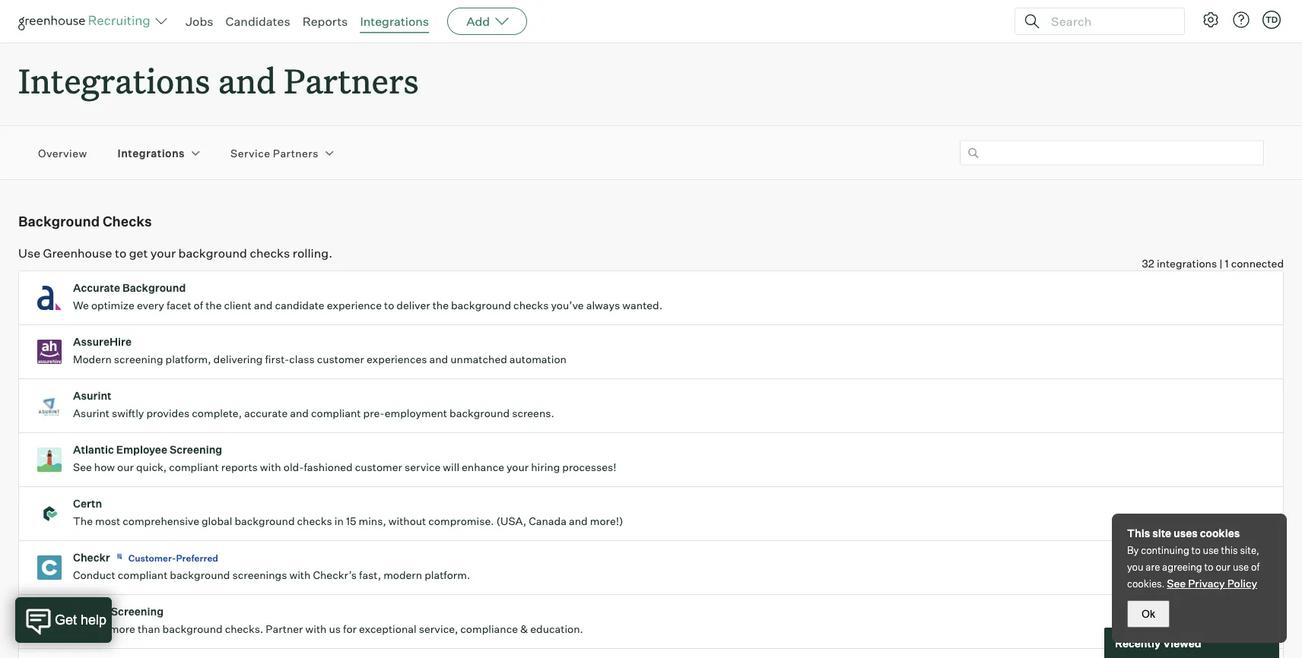 Task type: locate. For each thing, give the bounding box(es) containing it.
get
[[129, 245, 148, 261]]

0 vertical spatial our
[[117, 461, 134, 474]]

customer right "class"
[[317, 353, 364, 366]]

background up unmatched
[[451, 299, 511, 312]]

use left this
[[1203, 545, 1219, 557]]

wanted.
[[622, 299, 662, 312]]

conduct compliant background screenings with checkr's fast, modern platform.
[[73, 569, 470, 582]]

pre-
[[363, 407, 385, 420]]

0 vertical spatial background
[[18, 213, 100, 230]]

0 vertical spatial are
[[1146, 561, 1160, 574]]

of inside by continuing to use this site, you are agreeing to our use of cookies.
[[1251, 561, 1260, 574]]

integrations up checks
[[118, 146, 185, 160]]

background up 'client'
[[178, 245, 247, 261]]

integrations
[[1157, 257, 1217, 271]]

0 vertical spatial with
[[260, 461, 281, 474]]

background inside asurint asurint swiftly provides complete, accurate and compliant pre-employment background screens.
[[450, 407, 510, 420]]

1 horizontal spatial of
[[1251, 561, 1260, 574]]

jobs link
[[186, 14, 213, 29]]

0 vertical spatial see
[[73, 461, 92, 474]]

accurate background we optimize every facet of the client and candidate experience to deliver the background checks you've always wanted.
[[73, 282, 662, 312]]

0 vertical spatial we
[[73, 299, 89, 312]]

overview
[[38, 146, 87, 160]]

1 vertical spatial of
[[1251, 561, 1260, 574]]

0 horizontal spatial compliant
[[118, 569, 168, 582]]

0 vertical spatial integrations link
[[360, 14, 429, 29]]

with left us
[[305, 623, 327, 636]]

1 horizontal spatial screening
[[170, 444, 222, 457]]

compromise.
[[428, 515, 494, 528]]

to inside accurate background we optimize every facet of the client and candidate experience to deliver the background checks you've always wanted.
[[384, 299, 394, 312]]

to
[[115, 245, 126, 261], [384, 299, 394, 312], [1192, 545, 1201, 557], [1204, 561, 1214, 574]]

use
[[18, 245, 40, 261]]

service,
[[419, 623, 458, 636]]

screening down complete,
[[170, 444, 222, 457]]

use up policy
[[1233, 561, 1249, 574]]

&
[[520, 623, 528, 636]]

partners down reports on the left of page
[[284, 58, 419, 103]]

background up every
[[122, 282, 186, 295]]

0 horizontal spatial your
[[150, 245, 176, 261]]

the
[[73, 515, 93, 528]]

see down the atlantic on the bottom left of page
[[73, 461, 92, 474]]

1 horizontal spatial your
[[507, 461, 529, 474]]

add button
[[447, 8, 527, 35]]

screening inside atlantic employee screening see how our quick, compliant reports with old-fashioned customer service will enhance your hiring processes!
[[170, 444, 222, 457]]

fashioned
[[304, 461, 353, 474]]

to down uses
[[1192, 545, 1201, 557]]

0 vertical spatial screening
[[170, 444, 222, 457]]

atlantic
[[73, 444, 114, 457]]

screening up than at the bottom left of the page
[[111, 606, 164, 619]]

and right accurate
[[290, 407, 309, 420]]

background inside accurate background we optimize every facet of the client and candidate experience to deliver the background checks you've always wanted.
[[451, 299, 511, 312]]

we down 'accurate'
[[73, 299, 89, 312]]

1 horizontal spatial background
[[122, 282, 186, 295]]

choice screening we are more than background checks. partner with us for exceptional service, compliance & education.
[[73, 606, 583, 636]]

background up greenhouse
[[18, 213, 100, 230]]

1 vertical spatial background
[[122, 282, 186, 295]]

integrations link up checks
[[118, 146, 185, 160]]

to left get
[[115, 245, 126, 261]]

integrations and partners
[[18, 58, 419, 103]]

1 vertical spatial integrations link
[[118, 146, 185, 160]]

background right global
[[235, 515, 295, 528]]

and inside accurate background we optimize every facet of the client and candidate experience to deliver the background checks you've always wanted.
[[254, 299, 273, 312]]

0 vertical spatial of
[[194, 299, 203, 312]]

with left checkr's
[[289, 569, 311, 582]]

0 horizontal spatial screening
[[111, 606, 164, 619]]

32 integrations | 1 connected
[[1142, 257, 1284, 271]]

background
[[18, 213, 100, 230], [122, 282, 186, 295]]

customer inside atlantic employee screening see how our quick, compliant reports with old-fashioned customer service will enhance your hiring processes!
[[355, 461, 402, 474]]

see inside atlantic employee screening see how our quick, compliant reports with old-fashioned customer service will enhance your hiring processes!
[[73, 461, 92, 474]]

checks left you've
[[513, 299, 549, 312]]

we
[[73, 299, 89, 312], [73, 623, 89, 636]]

asurint down modern
[[73, 390, 111, 403]]

employee
[[116, 444, 167, 457]]

are
[[1146, 561, 1160, 574], [91, 623, 107, 636]]

0 horizontal spatial background
[[18, 213, 100, 230]]

0 vertical spatial asurint
[[73, 390, 111, 403]]

integrations link
[[360, 14, 429, 29], [118, 146, 185, 160]]

1 horizontal spatial compliant
[[169, 461, 219, 474]]

see down agreeing
[[1167, 577, 1186, 591]]

candidates
[[226, 14, 290, 29]]

2 horizontal spatial checks
[[513, 299, 549, 312]]

compliant down customer- at left bottom
[[118, 569, 168, 582]]

checks inside certn the most comprehensive global background checks in 15 mins, without compromise. (usa, canada and more!)
[[297, 515, 332, 528]]

and left "more!)"
[[569, 515, 588, 528]]

compliant
[[311, 407, 361, 420], [169, 461, 219, 474], [118, 569, 168, 582]]

modern
[[383, 569, 422, 582]]

0 horizontal spatial see
[[73, 461, 92, 474]]

0 vertical spatial integrations
[[360, 14, 429, 29]]

continuing
[[1141, 545, 1189, 557]]

with for reports
[[260, 461, 281, 474]]

compliant left pre-
[[311, 407, 361, 420]]

integrations down greenhouse recruiting 'image' on the top left
[[18, 58, 210, 103]]

compliant inside atlantic employee screening see how our quick, compliant reports with old-fashioned customer service will enhance your hiring processes!
[[169, 461, 219, 474]]

more!)
[[590, 515, 623, 528]]

accurate
[[244, 407, 288, 420]]

background left screens.
[[450, 407, 510, 420]]

modern
[[73, 353, 112, 366]]

with inside atlantic employee screening see how our quick, compliant reports with old-fashioned customer service will enhance your hiring processes!
[[260, 461, 281, 474]]

are down choice at bottom
[[91, 623, 107, 636]]

1 we from the top
[[73, 299, 89, 312]]

with left old-
[[260, 461, 281, 474]]

global
[[202, 515, 232, 528]]

1 vertical spatial your
[[507, 461, 529, 474]]

2 vertical spatial with
[[305, 623, 327, 636]]

0 vertical spatial use
[[1203, 545, 1219, 557]]

candidates link
[[226, 14, 290, 29]]

2 we from the top
[[73, 623, 89, 636]]

background
[[178, 245, 247, 261], [451, 299, 511, 312], [450, 407, 510, 420], [235, 515, 295, 528], [170, 569, 230, 582], [162, 623, 223, 636]]

how
[[94, 461, 115, 474]]

class
[[289, 353, 315, 366]]

checks inside accurate background we optimize every facet of the client and candidate experience to deliver the background checks you've always wanted.
[[513, 299, 549, 312]]

1 vertical spatial we
[[73, 623, 89, 636]]

background checks
[[18, 213, 152, 230]]

0 horizontal spatial the
[[205, 299, 222, 312]]

we down choice at bottom
[[73, 623, 89, 636]]

1 vertical spatial integrations
[[18, 58, 210, 103]]

0 horizontal spatial of
[[194, 299, 203, 312]]

0 vertical spatial customer
[[317, 353, 364, 366]]

background inside certn the most comprehensive global background checks in 15 mins, without compromise. (usa, canada and more!)
[[235, 515, 295, 528]]

with
[[260, 461, 281, 474], [289, 569, 311, 582], [305, 623, 327, 636]]

1 vertical spatial use
[[1233, 561, 1249, 574]]

platform,
[[165, 353, 211, 366]]

integrations right reports on the left of page
[[360, 14, 429, 29]]

1 vertical spatial screening
[[111, 606, 164, 619]]

of inside accurate background we optimize every facet of the client and candidate experience to deliver the background checks you've always wanted.
[[194, 299, 203, 312]]

1 vertical spatial asurint
[[73, 407, 110, 420]]

0 horizontal spatial checks
[[250, 245, 290, 261]]

site,
[[1240, 545, 1259, 557]]

None text field
[[960, 140, 1264, 166]]

|
[[1219, 257, 1223, 271]]

1 vertical spatial our
[[1216, 561, 1231, 574]]

2 vertical spatial checks
[[297, 515, 332, 528]]

1 vertical spatial checks
[[513, 299, 549, 312]]

conduct
[[73, 569, 115, 582]]

1 horizontal spatial use
[[1233, 561, 1249, 574]]

greenhouse
[[43, 245, 112, 261]]

compliant for reports
[[169, 461, 219, 474]]

0 horizontal spatial our
[[117, 461, 134, 474]]

ok
[[1142, 608, 1155, 620]]

your left the hiring
[[507, 461, 529, 474]]

see
[[73, 461, 92, 474], [1167, 577, 1186, 591]]

1 horizontal spatial are
[[1146, 561, 1160, 574]]

checks left rolling.
[[250, 245, 290, 261]]

we inside choice screening we are more than background checks. partner with us for exceptional service, compliance & education.
[[73, 623, 89, 636]]

0 vertical spatial partners
[[284, 58, 419, 103]]

0 vertical spatial your
[[150, 245, 176, 261]]

our inside by continuing to use this site, you are agreeing to our use of cookies.
[[1216, 561, 1231, 574]]

integrations link right reports on the left of page
[[360, 14, 429, 29]]

checks.
[[225, 623, 263, 636]]

the left 'client'
[[205, 299, 222, 312]]

canada
[[529, 515, 567, 528]]

we for choice screening we are more than background checks. partner with us for exceptional service, compliance & education.
[[73, 623, 89, 636]]

checks left in at the left of the page
[[297, 515, 332, 528]]

compliant right quick,
[[169, 461, 219, 474]]

candidate
[[275, 299, 325, 312]]

site
[[1152, 527, 1171, 540]]

customer left service
[[355, 461, 402, 474]]

delivering
[[213, 353, 263, 366]]

add
[[466, 14, 490, 29]]

1 vertical spatial customer
[[355, 461, 402, 474]]

1 vertical spatial are
[[91, 623, 107, 636]]

you
[[1127, 561, 1144, 574]]

1 vertical spatial with
[[289, 569, 311, 582]]

of right facet
[[194, 299, 203, 312]]

are right you
[[1146, 561, 1160, 574]]

checks
[[103, 213, 152, 230]]

background inside accurate background we optimize every facet of the client and candidate experience to deliver the background checks you've always wanted.
[[122, 282, 186, 295]]

and inside asurint asurint swiftly provides complete, accurate and compliant pre-employment background screens.
[[290, 407, 309, 420]]

atlantic employee screening see how our quick, compliant reports with old-fashioned customer service will enhance your hiring processes!
[[73, 444, 617, 474]]

of
[[194, 299, 203, 312], [1251, 561, 1260, 574]]

in
[[335, 515, 344, 528]]

compliant for pre-
[[311, 407, 361, 420]]

td button
[[1263, 11, 1281, 29]]

0 vertical spatial checks
[[250, 245, 290, 261]]

2 asurint from the top
[[73, 407, 110, 420]]

1 horizontal spatial checks
[[297, 515, 332, 528]]

our right how at the left bottom of page
[[117, 461, 134, 474]]

1 horizontal spatial our
[[1216, 561, 1231, 574]]

and left unmatched
[[429, 353, 448, 366]]

1 vertical spatial compliant
[[169, 461, 219, 474]]

to left deliver at the left top of the page
[[384, 299, 394, 312]]

asurint
[[73, 390, 111, 403], [73, 407, 110, 420]]

education.
[[530, 623, 583, 636]]

0 horizontal spatial are
[[91, 623, 107, 636]]

1 horizontal spatial the
[[433, 299, 449, 312]]

this
[[1221, 545, 1238, 557]]

hiring
[[531, 461, 560, 474]]

1 vertical spatial see
[[1167, 577, 1186, 591]]

your right get
[[150, 245, 176, 261]]

our down this
[[1216, 561, 1231, 574]]

with inside choice screening we are more than background checks. partner with us for exceptional service, compliance & education.
[[305, 623, 327, 636]]

compliance
[[460, 623, 518, 636]]

asurint up the atlantic on the bottom left of page
[[73, 407, 110, 420]]

compliant inside asurint asurint swiftly provides complete, accurate and compliant pre-employment background screens.
[[311, 407, 361, 420]]

2 vertical spatial integrations
[[118, 146, 185, 160]]

2 horizontal spatial compliant
[[311, 407, 361, 420]]

background right than at the bottom left of the page
[[162, 623, 223, 636]]

for
[[343, 623, 357, 636]]

we for accurate background we optimize every facet of the client and candidate experience to deliver the background checks you've always wanted.
[[73, 299, 89, 312]]

to up privacy
[[1204, 561, 1214, 574]]

your inside atlantic employee screening see how our quick, compliant reports with old-fashioned customer service will enhance your hiring processes!
[[507, 461, 529, 474]]

integrations
[[360, 14, 429, 29], [18, 58, 210, 103], [118, 146, 185, 160]]

and right 'client'
[[254, 299, 273, 312]]

unmatched
[[450, 353, 507, 366]]

enhance
[[462, 461, 504, 474]]

of down the site, at the right bottom of page
[[1251, 561, 1260, 574]]

partners right service
[[273, 146, 319, 160]]

we inside accurate background we optimize every facet of the client and candidate experience to deliver the background checks you've always wanted.
[[73, 299, 89, 312]]

the right deliver at the left top of the page
[[433, 299, 449, 312]]

use greenhouse to get your background checks rolling.
[[18, 245, 332, 261]]

0 vertical spatial compliant
[[311, 407, 361, 420]]

complete,
[[192, 407, 242, 420]]



Task type: vqa. For each thing, say whether or not it's contained in the screenshot.
2,
no



Task type: describe. For each thing, give the bounding box(es) containing it.
viewed
[[1163, 637, 1201, 650]]

checks for use greenhouse to get your background checks rolling.
[[250, 245, 290, 261]]

customer inside 'assurehire modern screening platform, delivering first-class customer experiences and unmatched automation'
[[317, 353, 364, 366]]

swiftly
[[112, 407, 144, 420]]

every
[[137, 299, 164, 312]]

checks for certn the most comprehensive global background checks in 15 mins, without compromise. (usa, canada and more!)
[[297, 515, 332, 528]]

integrations for the right integrations "link"
[[360, 14, 429, 29]]

customer-
[[128, 553, 176, 564]]

0 horizontal spatial use
[[1203, 545, 1219, 557]]

td
[[1266, 14, 1278, 25]]

and inside certn the most comprehensive global background checks in 15 mins, without compromise. (usa, canada and more!)
[[569, 515, 588, 528]]

optimize
[[91, 299, 135, 312]]

assurehire
[[73, 336, 132, 349]]

overview link
[[38, 146, 87, 160]]

see privacy policy
[[1167, 577, 1257, 591]]

by continuing to use this site, you are agreeing to our use of cookies.
[[1127, 545, 1260, 590]]

integrations for the left integrations "link"
[[118, 146, 185, 160]]

service
[[405, 461, 441, 474]]

assurehire modern screening platform, delivering first-class customer experiences and unmatched automation
[[73, 336, 567, 366]]

accurate
[[73, 282, 120, 295]]

agreeing
[[1162, 561, 1202, 574]]

ok button
[[1127, 601, 1170, 628]]

mins,
[[359, 515, 386, 528]]

with for partner
[[305, 623, 327, 636]]

policy
[[1227, 577, 1257, 591]]

automation
[[509, 353, 567, 366]]

jobs
[[186, 14, 213, 29]]

this site uses cookies
[[1127, 527, 1240, 540]]

recently viewed
[[1115, 637, 1201, 650]]

service
[[230, 146, 270, 160]]

Search text field
[[1047, 10, 1171, 32]]

integrations for integrations and partners
[[18, 58, 210, 103]]

employment
[[385, 407, 447, 420]]

reports link
[[302, 14, 348, 29]]

1 horizontal spatial see
[[1167, 577, 1186, 591]]

old-
[[284, 461, 304, 474]]

reports
[[302, 14, 348, 29]]

experiences
[[367, 353, 427, 366]]

service partners link
[[230, 146, 319, 160]]

greenhouse recruiting image
[[18, 12, 155, 30]]

exceptional
[[359, 623, 417, 636]]

2 vertical spatial compliant
[[118, 569, 168, 582]]

our inside atlantic employee screening see how our quick, compliant reports with old-fashioned customer service will enhance your hiring processes!
[[117, 461, 134, 474]]

background down "preferred"
[[170, 569, 230, 582]]

(usa,
[[496, 515, 526, 528]]

0 horizontal spatial integrations link
[[118, 146, 185, 160]]

facet
[[167, 299, 191, 312]]

rolling.
[[293, 245, 332, 261]]

comprehensive
[[123, 515, 199, 528]]

this
[[1127, 527, 1150, 540]]

and inside 'assurehire modern screening platform, delivering first-class customer experiences and unmatched automation'
[[429, 353, 448, 366]]

cookies.
[[1127, 578, 1165, 590]]

1 the from the left
[[205, 299, 222, 312]]

checkr's
[[313, 569, 357, 582]]

2 the from the left
[[433, 299, 449, 312]]

privacy
[[1188, 577, 1225, 591]]

and down candidates link
[[218, 58, 276, 103]]

1
[[1225, 257, 1229, 271]]

cookies
[[1200, 527, 1240, 540]]

screening inside choice screening we are more than background checks. partner with us for exceptional service, compliance & education.
[[111, 606, 164, 619]]

1 vertical spatial partners
[[273, 146, 319, 160]]

most
[[95, 515, 120, 528]]

certn the most comprehensive global background checks in 15 mins, without compromise. (usa, canada and more!)
[[73, 498, 623, 528]]

reports
[[221, 461, 258, 474]]

asurint asurint swiftly provides complete, accurate and compliant pre-employment background screens.
[[73, 390, 554, 420]]

quick,
[[136, 461, 167, 474]]

customer-preferred
[[128, 553, 218, 564]]

service partners
[[230, 146, 319, 160]]

preferred
[[176, 553, 218, 564]]

uses
[[1174, 527, 1198, 540]]

partner
[[266, 623, 303, 636]]

screening
[[114, 353, 163, 366]]

platform.
[[425, 569, 470, 582]]

screens.
[[512, 407, 554, 420]]

provides
[[146, 407, 190, 420]]

checkr
[[73, 552, 110, 565]]

1 asurint from the top
[[73, 390, 111, 403]]

than
[[138, 623, 160, 636]]

are inside by continuing to use this site, you are agreeing to our use of cookies.
[[1146, 561, 1160, 574]]

connected
[[1231, 257, 1284, 271]]

1 horizontal spatial integrations link
[[360, 14, 429, 29]]

us
[[329, 623, 341, 636]]

processes!
[[562, 461, 617, 474]]

td button
[[1260, 8, 1284, 32]]

always
[[586, 299, 620, 312]]

configure image
[[1202, 11, 1220, 29]]

deliver
[[397, 299, 430, 312]]

will
[[443, 461, 459, 474]]

by
[[1127, 545, 1139, 557]]

are inside choice screening we are more than background checks. partner with us for exceptional service, compliance & education.
[[91, 623, 107, 636]]

background inside choice screening we are more than background checks. partner with us for exceptional service, compliance & education.
[[162, 623, 223, 636]]



